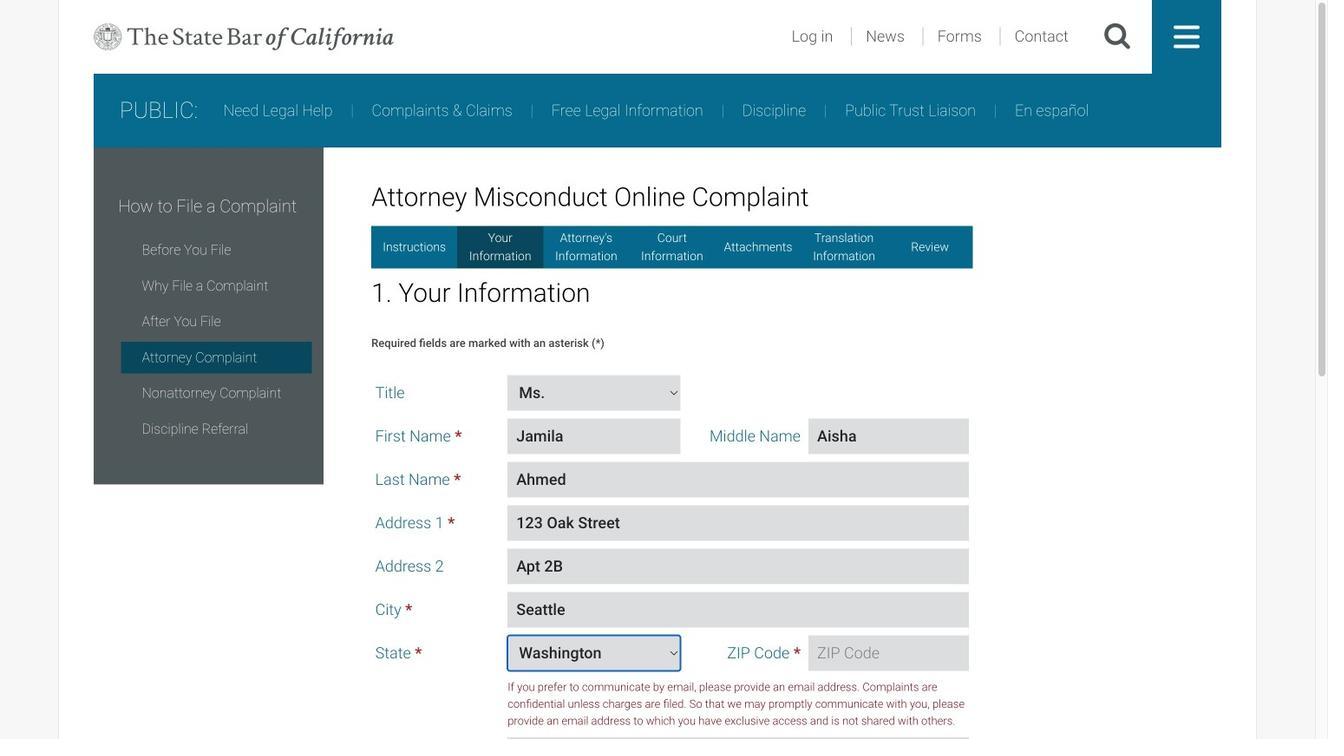 Task type: describe. For each thing, give the bounding box(es) containing it.
Address 2 text field
[[508, 549, 970, 584]]

search form image
[[1104, 22, 1132, 52]]

Address 1 text field
[[508, 505, 970, 541]]

Middle Name text field
[[809, 419, 970, 454]]



Task type: locate. For each thing, give the bounding box(es) containing it.
Email email field
[[508, 738, 970, 739]]

logo image
[[94, 0, 394, 74]]

ZIP Code text field
[[809, 636, 970, 671]]

City text field
[[508, 592, 970, 628]]

Last Name text field
[[508, 462, 970, 498]]

First Name text field
[[508, 419, 681, 454]]



